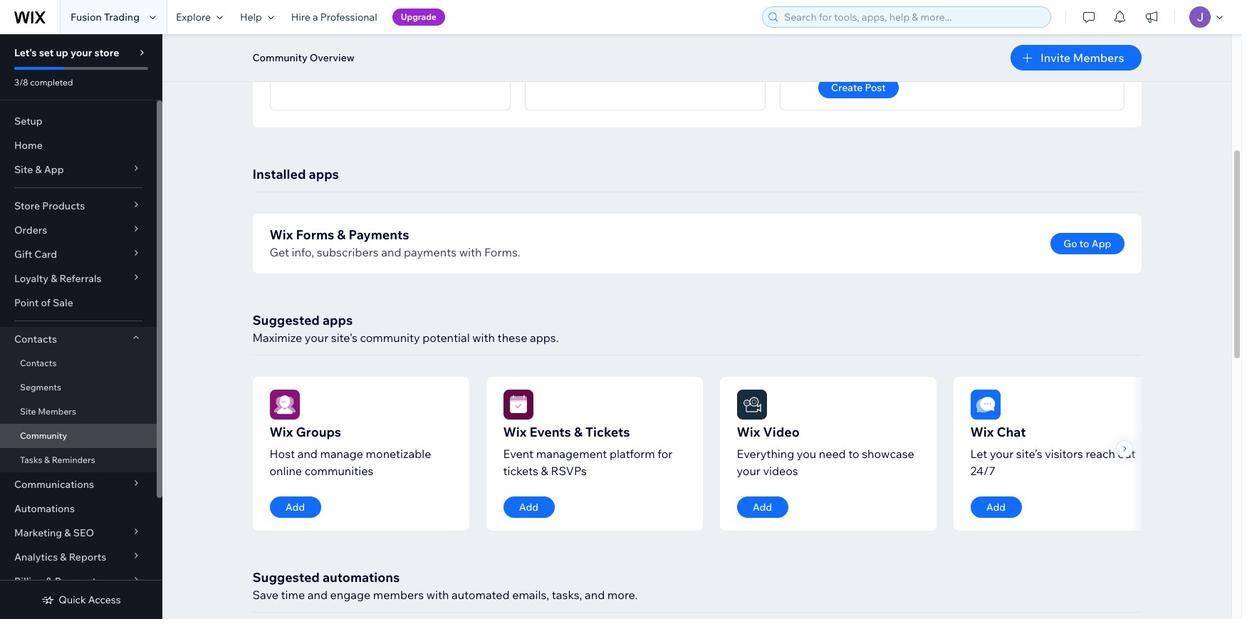 Task type: describe. For each thing, give the bounding box(es) containing it.
and inside wix groups host and manage monetizable online communities
[[298, 447, 318, 461]]

site members
[[20, 406, 76, 417]]

24/7
[[971, 464, 996, 478]]

completed
[[30, 77, 73, 88]]

community for community
[[20, 430, 67, 441]]

reach
[[1086, 447, 1116, 461]]

create post
[[831, 81, 886, 94]]

go to app button
[[1051, 233, 1125, 254]]

wix for groups
[[270, 424, 293, 440]]

wix groups host and manage monetizable online communities
[[270, 424, 431, 478]]

out
[[1118, 447, 1136, 461]]

add button for let
[[971, 497, 1022, 518]]

get
[[270, 245, 289, 259]]

loyalty & referrals button
[[0, 266, 157, 291]]

add for everything
[[753, 501, 772, 514]]

your for apps
[[305, 331, 329, 345]]

forms.
[[484, 245, 521, 259]]

wix for video
[[737, 424, 761, 440]]

go to app
[[1064, 237, 1112, 250]]

home link
[[0, 133, 157, 157]]

tasks,
[[552, 588, 582, 602]]

suggested apps maximize your site's community potential with these apps.
[[253, 312, 559, 345]]

hire
[[291, 11, 311, 24]]

apps for suggested
[[323, 312, 353, 328]]

automations link
[[0, 497, 157, 521]]

& for referrals
[[51, 272, 57, 285]]

add for host
[[286, 501, 305, 514]]

0
[[547, 68, 554, 82]]

your inside wix video everything you need to showcase your videos
[[737, 464, 761, 478]]

quick access
[[59, 593, 121, 606]]

engage
[[330, 588, 371, 602]]

quick
[[59, 593, 86, 606]]

forms
[[296, 227, 334, 243]]

chat
[[997, 424, 1026, 440]]

list containing wix groups
[[253, 377, 1170, 531]]

segments
[[20, 382, 61, 393]]

overview
[[310, 51, 355, 64]]

wix events & tickets event management platform for tickets & rsvps
[[503, 424, 673, 478]]

gift
[[14, 248, 32, 261]]

apps.
[[530, 331, 559, 345]]

set
[[39, 46, 54, 59]]

with inside the wix forms & payments get info, subscribers and payments with forms.
[[459, 245, 482, 259]]

add button for everything
[[737, 497, 788, 518]]

upgrade
[[401, 11, 437, 22]]

& for seo
[[64, 526, 71, 539]]

contacts button
[[0, 327, 157, 351]]

automations
[[323, 569, 400, 586]]

members for site members
[[38, 406, 76, 417]]

tickets
[[503, 464, 539, 478]]

invite
[[1041, 51, 1071, 65]]

earn
[[1016, 43, 1037, 56]]

automations
[[14, 502, 75, 515]]

3x
[[1040, 43, 1051, 56]]

you
[[797, 447, 817, 461]]

add button for &
[[503, 497, 555, 518]]

suggested for suggested apps
[[253, 312, 320, 328]]

marketing
[[14, 526, 62, 539]]

tasks & reminders
[[20, 455, 95, 465]]

help button
[[232, 0, 283, 34]]

apps for installed
[[309, 166, 339, 182]]

tasks & reminders link
[[0, 448, 157, 472]]

contacts link
[[0, 351, 157, 375]]

1 horizontal spatial members
[[292, 55, 330, 66]]

your for chat
[[990, 447, 1014, 461]]

with for apps
[[473, 331, 495, 345]]

automated
[[452, 588, 510, 602]]

setup
[[14, 115, 43, 128]]

and inside the wix forms & payments get info, subscribers and payments with forms.
[[381, 245, 401, 259]]

access
[[88, 593, 121, 606]]

professional
[[320, 11, 377, 24]]

can
[[996, 43, 1014, 56]]

installed
[[253, 166, 306, 182]]

payments inside dropdown button
[[55, 575, 101, 588]]

analytics & reports button
[[0, 545, 157, 569]]

everything
[[737, 447, 795, 461]]

gift card button
[[0, 242, 157, 266]]

analytics & reports
[[14, 551, 106, 564]]

1
[[292, 68, 298, 82]]

sale
[[53, 296, 73, 309]]

save
[[253, 588, 279, 602]]

app for site & app
[[44, 163, 64, 176]]

& right tickets
[[541, 464, 548, 478]]

video
[[763, 424, 800, 440]]

store
[[14, 199, 40, 212]]

payments
[[404, 245, 457, 259]]

event
[[503, 447, 534, 461]]

suggested for suggested automations
[[253, 569, 320, 586]]

add button for host
[[270, 497, 321, 518]]

store
[[94, 46, 119, 59]]

communities
[[305, 464, 374, 478]]

explore
[[176, 11, 211, 24]]

invite members button
[[1011, 45, 1142, 71]]

contacts for the contacts dropdown button
[[14, 333, 57, 346]]

potential
[[423, 331, 470, 345]]

community
[[360, 331, 420, 345]]

community overview button
[[245, 47, 362, 68]]

& inside the wix forms & payments get info, subscribers and payments with forms.
[[337, 227, 346, 243]]

home
[[14, 139, 43, 152]]

management
[[536, 447, 607, 461]]

and right time
[[308, 588, 328, 602]]

& for reports
[[60, 551, 67, 564]]

tasks
[[20, 455, 42, 465]]

wix for chat
[[971, 424, 994, 440]]

let
[[971, 447, 988, 461]]



Task type: locate. For each thing, give the bounding box(es) containing it.
hire a professional
[[291, 11, 377, 24]]

& up subscribers
[[337, 227, 346, 243]]

members up 1
[[292, 55, 330, 66]]

0 vertical spatial site
[[14, 163, 33, 176]]

1 vertical spatial site
[[20, 406, 36, 417]]

setup link
[[0, 109, 157, 133]]

to inside wix video everything you need to showcase your videos
[[849, 447, 860, 461]]

host
[[270, 447, 295, 461]]

with left forms.
[[459, 245, 482, 259]]

manage
[[320, 447, 363, 461]]

site
[[14, 163, 33, 176], [20, 406, 36, 417]]

wix inside the wix forms & payments get info, subscribers and payments with forms.
[[270, 227, 293, 243]]

point
[[14, 296, 39, 309]]

help
[[240, 11, 262, 24]]

add down 'online'
[[286, 501, 305, 514]]

payments up subscribers
[[349, 227, 409, 243]]

let's set up your store
[[14, 46, 119, 59]]

members
[[1073, 51, 1125, 65], [292, 55, 330, 66], [38, 406, 76, 417]]

segments link
[[0, 375, 157, 400]]

videos
[[763, 464, 798, 478]]

members inside sidebar element
[[38, 406, 76, 417]]

0 horizontal spatial to
[[849, 447, 860, 461]]

fusion
[[71, 11, 102, 24]]

gift card
[[14, 248, 57, 261]]

with left "these"
[[473, 331, 495, 345]]

these
[[498, 331, 527, 345]]

&
[[35, 163, 42, 176], [337, 227, 346, 243], [51, 272, 57, 285], [574, 424, 583, 440], [44, 455, 50, 465], [541, 464, 548, 478], [64, 526, 71, 539], [60, 551, 67, 564], [46, 575, 52, 588]]

time
[[281, 588, 305, 602]]

1 add from the left
[[286, 501, 305, 514]]

0 horizontal spatial payments
[[55, 575, 101, 588]]

online
[[270, 464, 302, 478]]

0 vertical spatial to
[[1080, 237, 1090, 250]]

payments up quick access button
[[55, 575, 101, 588]]

your down everything
[[737, 464, 761, 478]]

3/8
[[14, 77, 28, 88]]

more.
[[608, 588, 638, 602]]

members
[[373, 588, 424, 602]]

create post button
[[819, 77, 899, 98]]

community inside button
[[253, 51, 308, 64]]

0 horizontal spatial community
[[20, 430, 67, 441]]

app for go to app
[[1092, 237, 1112, 250]]

0 vertical spatial with
[[459, 245, 482, 259]]

referrals
[[59, 272, 102, 285]]

and down groups
[[298, 447, 318, 461]]

2 vertical spatial with
[[427, 588, 449, 602]]

& for payments
[[46, 575, 52, 588]]

apps inside suggested apps maximize your site's community potential with these apps.
[[323, 312, 353, 328]]

billing
[[14, 575, 44, 588]]

go
[[1064, 237, 1078, 250]]

need
[[819, 447, 846, 461]]

members right "invite" at the right
[[1073, 51, 1125, 65]]

apps right installed
[[309, 166, 339, 182]]

your right up at top
[[71, 46, 92, 59]]

add down tickets
[[519, 501, 539, 514]]

& right billing
[[46, 575, 52, 588]]

& for reminders
[[44, 455, 50, 465]]

& up management
[[574, 424, 583, 440]]

app right go
[[1092, 237, 1112, 250]]

rsvps
[[551, 464, 587, 478]]

& down home
[[35, 163, 42, 176]]

loyalty
[[14, 272, 48, 285]]

& inside popup button
[[51, 272, 57, 285]]

wix up 'event'
[[503, 424, 527, 440]]

point of sale
[[14, 296, 73, 309]]

& right tasks at bottom left
[[44, 455, 50, 465]]

site down home
[[14, 163, 33, 176]]

0 horizontal spatial members
[[38, 406, 76, 417]]

let's
[[14, 46, 37, 59]]

your
[[71, 46, 92, 59], [305, 331, 329, 345], [990, 447, 1014, 461], [737, 464, 761, 478]]

emails,
[[512, 588, 549, 602]]

your inside suggested apps maximize your site's community potential with these apps.
[[305, 331, 329, 345]]

3x more revenue
[[819, 43, 1051, 68]]

info,
[[292, 245, 314, 259]]

contacts inside dropdown button
[[14, 333, 57, 346]]

& left "reports"
[[60, 551, 67, 564]]

1 vertical spatial apps
[[323, 312, 353, 328]]

site members link
[[0, 400, 157, 424]]

wix inside wix chat let your site's visitors reach out 24/7
[[971, 424, 994, 440]]

add button down 'online'
[[270, 497, 321, 518]]

community
[[253, 51, 308, 64], [20, 430, 67, 441]]

with inside suggested automations save time and engage members with automated emails, tasks, and more.
[[427, 588, 449, 602]]

for
[[658, 447, 673, 461]]

contacts up segments
[[20, 358, 57, 368]]

wix chat let your site's visitors reach out 24/7
[[971, 424, 1136, 478]]

add button
[[270, 497, 321, 518], [503, 497, 555, 518], [737, 497, 788, 518], [971, 497, 1022, 518]]

marketing & seo
[[14, 526, 94, 539]]

more
[[819, 56, 844, 68]]

0 vertical spatial suggested
[[253, 312, 320, 328]]

up
[[56, 46, 68, 59]]

wix inside wix groups host and manage monetizable online communities
[[270, 424, 293, 440]]

store products
[[14, 199, 85, 212]]

4 add from the left
[[987, 501, 1006, 514]]

1 horizontal spatial payments
[[349, 227, 409, 243]]

add button down tickets
[[503, 497, 555, 518]]

0 vertical spatial app
[[44, 163, 64, 176]]

members for invite members
[[1073, 51, 1125, 65]]

3 add button from the left
[[737, 497, 788, 518]]

wix up let
[[971, 424, 994, 440]]

list
[[253, 377, 1170, 531]]

add down videos
[[753, 501, 772, 514]]

add button down videos
[[737, 497, 788, 518]]

community up 1
[[253, 51, 308, 64]]

1 suggested from the top
[[253, 312, 320, 328]]

with inside suggested apps maximize your site's community potential with these apps.
[[473, 331, 495, 345]]

0 vertical spatial contacts
[[14, 333, 57, 346]]

0 vertical spatial apps
[[309, 166, 339, 182]]

Search for tools, apps, help & more... field
[[780, 7, 1047, 27]]

suggested inside suggested automations save time and engage members with automated emails, tasks, and more.
[[253, 569, 320, 586]]

suggested up maximize
[[253, 312, 320, 328]]

reports
[[69, 551, 106, 564]]

0 horizontal spatial app
[[44, 163, 64, 176]]

with for automations
[[427, 588, 449, 602]]

wix for forms
[[270, 227, 293, 243]]

to right need
[[849, 447, 860, 461]]

tickets
[[586, 424, 630, 440]]

wix up "get"
[[270, 227, 293, 243]]

1 horizontal spatial community
[[253, 51, 308, 64]]

site's
[[331, 331, 358, 345]]

sidebar element
[[0, 34, 162, 619]]

members down segments
[[38, 406, 76, 417]]

app inside dropdown button
[[44, 163, 64, 176]]

apps up site's
[[323, 312, 353, 328]]

community for community overview
[[253, 51, 308, 64]]

1 horizontal spatial app
[[1092, 237, 1112, 250]]

installed apps
[[253, 166, 339, 182]]

payments inside the wix forms & payments get info, subscribers and payments with forms.
[[349, 227, 409, 243]]

showcase
[[862, 447, 915, 461]]

site & app
[[14, 163, 64, 176]]

1 horizontal spatial to
[[1080, 237, 1090, 250]]

suggested up time
[[253, 569, 320, 586]]

to right go
[[1080, 237, 1090, 250]]

wix up host
[[270, 424, 293, 440]]

to inside button
[[1080, 237, 1090, 250]]

add for &
[[519, 501, 539, 514]]

billing & payments
[[14, 575, 101, 588]]

wix video everything you need to showcase your videos
[[737, 424, 915, 478]]

app inside button
[[1092, 237, 1112, 250]]

& for app
[[35, 163, 42, 176]]

your right let
[[990, 447, 1014, 461]]

wix inside wix events & tickets event management platform for tickets & rsvps
[[503, 424, 527, 440]]

your inside wix chat let your site's visitors reach out 24/7
[[990, 447, 1014, 461]]

fusion trading
[[71, 11, 140, 24]]

app down home link
[[44, 163, 64, 176]]

billing & payments button
[[0, 569, 157, 593]]

your left site's
[[305, 331, 329, 345]]

with right members at the bottom left of page
[[427, 588, 449, 602]]

2 suggested from the top
[[253, 569, 320, 586]]

communications button
[[0, 472, 157, 497]]

payments
[[349, 227, 409, 243], [55, 575, 101, 588]]

add down the 24/7
[[987, 501, 1006, 514]]

3/8 completed
[[14, 77, 73, 88]]

2 add from the left
[[519, 501, 539, 514]]

1 vertical spatial to
[[849, 447, 860, 461]]

wix inside wix video everything you need to showcase your videos
[[737, 424, 761, 440]]

1 vertical spatial suggested
[[253, 569, 320, 586]]

2 add button from the left
[[503, 497, 555, 518]]

1 vertical spatial app
[[1092, 237, 1112, 250]]

2 horizontal spatial members
[[1073, 51, 1125, 65]]

wix forms & payments get info, subscribers and payments with forms.
[[270, 227, 521, 259]]

suggested inside suggested apps maximize your site's community potential with these apps.
[[253, 312, 320, 328]]

& right loyalty
[[51, 272, 57, 285]]

0 vertical spatial payments
[[349, 227, 409, 243]]

site down segments
[[20, 406, 36, 417]]

wix for events
[[503, 424, 527, 440]]

add for let
[[987, 501, 1006, 514]]

1 vertical spatial payments
[[55, 575, 101, 588]]

1 vertical spatial community
[[20, 430, 67, 441]]

invite members
[[1041, 51, 1125, 65]]

post
[[865, 81, 886, 94]]

and left the more.
[[585, 588, 605, 602]]

reminders
[[52, 455, 95, 465]]

and
[[381, 245, 401, 259], [298, 447, 318, 461], [308, 588, 328, 602], [585, 588, 605, 602]]

store products button
[[0, 194, 157, 218]]

3 add from the left
[[753, 501, 772, 514]]

members inside button
[[1073, 51, 1125, 65]]

wix up everything
[[737, 424, 761, 440]]

contacts down point of sale
[[14, 333, 57, 346]]

orders button
[[0, 218, 157, 242]]

& left seo
[[64, 526, 71, 539]]

revenue
[[846, 56, 887, 68]]

site for site members
[[20, 406, 36, 417]]

1 vertical spatial contacts
[[20, 358, 57, 368]]

point of sale link
[[0, 291, 157, 315]]

your inside sidebar element
[[71, 46, 92, 59]]

upgrade button
[[392, 9, 445, 26]]

wix
[[270, 227, 293, 243], [270, 424, 293, 440], [503, 424, 527, 440], [737, 424, 761, 440], [971, 424, 994, 440]]

can earn
[[993, 43, 1040, 56]]

0 vertical spatial community
[[253, 51, 308, 64]]

contacts inside 'link'
[[20, 358, 57, 368]]

of
[[41, 296, 51, 309]]

4 add button from the left
[[971, 497, 1022, 518]]

and left payments
[[381, 245, 401, 259]]

a
[[313, 11, 318, 24]]

contacts for contacts 'link'
[[20, 358, 57, 368]]

site for site & app
[[14, 163, 33, 176]]

community inside sidebar element
[[20, 430, 67, 441]]

community down site members
[[20, 430, 67, 441]]

card
[[34, 248, 57, 261]]

your for set
[[71, 46, 92, 59]]

add button down the 24/7
[[971, 497, 1022, 518]]

seo
[[73, 526, 94, 539]]

1 add button from the left
[[270, 497, 321, 518]]

site inside dropdown button
[[14, 163, 33, 176]]

1 vertical spatial with
[[473, 331, 495, 345]]



Task type: vqa. For each thing, say whether or not it's contained in the screenshot.
price
no



